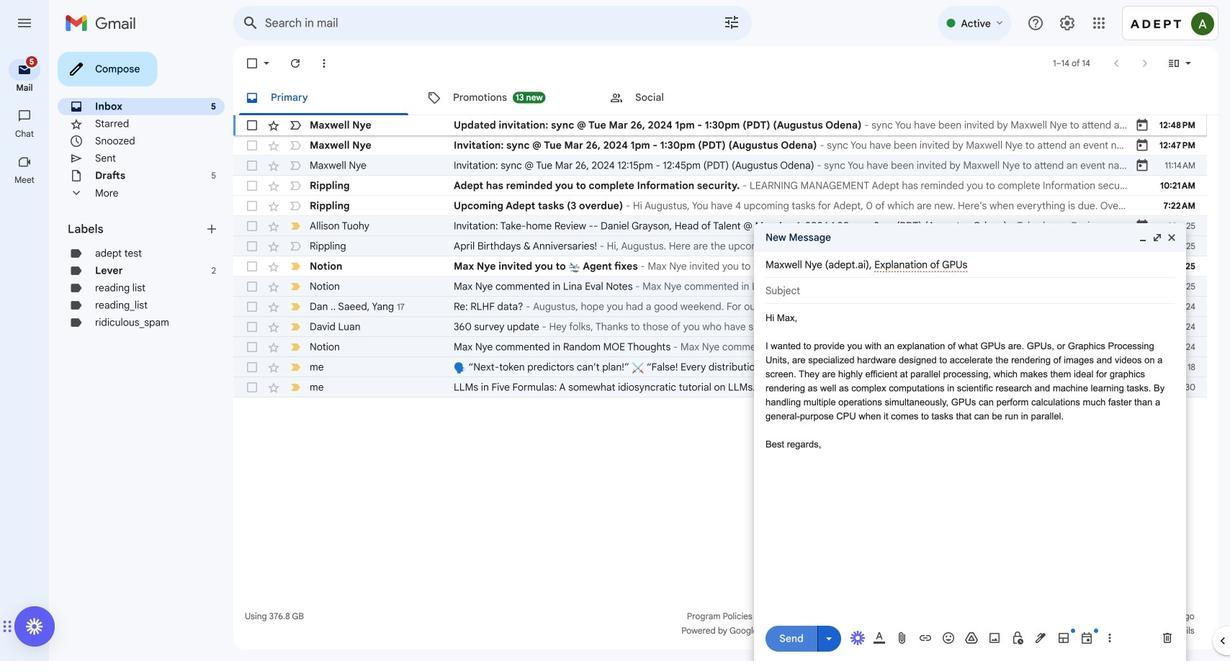 Task type: locate. For each thing, give the bounding box(es) containing it.
1 vertical spatial calendar event image
[[1135, 138, 1149, 153]]

14 row from the top
[[233, 377, 1230, 398]]

1 horizontal spatial 🛬 image
[[753, 261, 765, 273]]

heading
[[0, 82, 49, 94], [0, 128, 49, 140], [0, 174, 49, 186], [68, 222, 205, 236]]

move image
[[2, 618, 7, 635]]

12 row from the top
[[233, 337, 1207, 357]]

row
[[233, 115, 1207, 135], [233, 135, 1207, 156], [233, 156, 1207, 176], [233, 176, 1207, 196], [233, 196, 1207, 216], [233, 216, 1207, 236], [233, 236, 1207, 256], [233, 256, 1207, 277], [233, 277, 1207, 297], [233, 297, 1207, 317], [233, 317, 1207, 337], [233, 337, 1207, 357], [233, 357, 1230, 377], [233, 377, 1230, 398]]

1 horizontal spatial 🗣️ image
[[1011, 362, 1023, 374]]

⚔️ image
[[632, 362, 644, 374]]

🗣️ image
[[454, 362, 466, 374], [1011, 362, 1023, 374]]

dialog
[[754, 223, 1186, 661]]

more send options image
[[822, 631, 836, 646]]

tab list
[[233, 81, 1219, 115]]

2 🛬 image from the left
[[753, 261, 765, 273]]

0 vertical spatial calendar event image
[[1135, 118, 1149, 133]]

🛬 image
[[568, 261, 581, 273], [753, 261, 765, 273]]

2 row from the top
[[233, 135, 1207, 156]]

1 🗣️ image from the left
[[454, 362, 466, 374]]

pop out image
[[1152, 232, 1163, 243]]

None checkbox
[[245, 56, 259, 71], [245, 138, 259, 153], [245, 158, 259, 173], [245, 219, 259, 233], [245, 239, 259, 254], [245, 279, 259, 294], [245, 320, 259, 334], [245, 340, 259, 354], [245, 380, 259, 395], [245, 56, 259, 71], [245, 138, 259, 153], [245, 158, 259, 173], [245, 219, 259, 233], [245, 239, 259, 254], [245, 279, 259, 294], [245, 320, 259, 334], [245, 340, 259, 354], [245, 380, 259, 395]]

11 row from the top
[[233, 317, 1207, 337]]

footer
[[233, 609, 1207, 638]]

navigation
[[0, 46, 50, 661]]

calendar event image
[[1135, 118, 1149, 133], [1135, 138, 1149, 153], [1135, 158, 1149, 173]]

support image
[[1027, 14, 1044, 32]]

calendar event image
[[1135, 219, 1149, 233]]

minimize image
[[1137, 232, 1149, 243]]

Search in mail text field
[[265, 16, 683, 30]]

1 calendar event image from the top
[[1135, 118, 1149, 133]]

None checkbox
[[245, 118, 259, 133], [245, 179, 259, 193], [245, 199, 259, 213], [245, 259, 259, 274], [245, 300, 259, 314], [245, 360, 259, 375], [245, 118, 259, 133], [245, 179, 259, 193], [245, 199, 259, 213], [245, 259, 259, 274], [245, 300, 259, 314], [245, 360, 259, 375]]

2 vertical spatial calendar event image
[[1135, 158, 1149, 173]]

primary tab
[[233, 81, 414, 115]]

2 calendar event image from the top
[[1135, 138, 1149, 153]]

0 horizontal spatial 🗣️ image
[[454, 362, 466, 374]]

main content
[[233, 46, 1230, 650]]

0 horizontal spatial 🛬 image
[[568, 261, 581, 273]]

social tab
[[598, 81, 779, 115]]

6 row from the top
[[233, 216, 1207, 236]]



Task type: vqa. For each thing, say whether or not it's contained in the screenshot.
first row from the top of the page
yes



Task type: describe. For each thing, give the bounding box(es) containing it.
gmail image
[[65, 9, 143, 37]]

main menu image
[[16, 14, 33, 32]]

record a loom image
[[26, 618, 43, 635]]

Search in mail search field
[[233, 6, 752, 40]]

7 row from the top
[[233, 236, 1207, 256]]

more email options image
[[317, 56, 331, 71]]

toggle split pane mode image
[[1167, 56, 1181, 71]]

3 row from the top
[[233, 156, 1207, 176]]

Message Body text field
[[766, 311, 1175, 611]]

promotions, 13 new messages, tab
[[416, 81, 597, 115]]

1 🛬 image from the left
[[568, 261, 581, 273]]

move image
[[7, 618, 12, 635]]

8 row from the top
[[233, 256, 1207, 277]]

9 row from the top
[[233, 277, 1207, 297]]

4 row from the top
[[233, 176, 1207, 196]]

10 row from the top
[[233, 297, 1207, 317]]

1 row from the top
[[233, 115, 1207, 135]]

13 row from the top
[[233, 357, 1230, 377]]

close image
[[1166, 232, 1178, 243]]

Subject field
[[766, 284, 1175, 298]]

search in mail image
[[238, 10, 264, 36]]

settings image
[[1059, 14, 1076, 32]]

3 calendar event image from the top
[[1135, 158, 1149, 173]]

advanced search options image
[[717, 8, 746, 37]]

2 🗣️ image from the left
[[1011, 362, 1023, 374]]

refresh image
[[288, 56, 302, 71]]

5 row from the top
[[233, 196, 1207, 216]]



